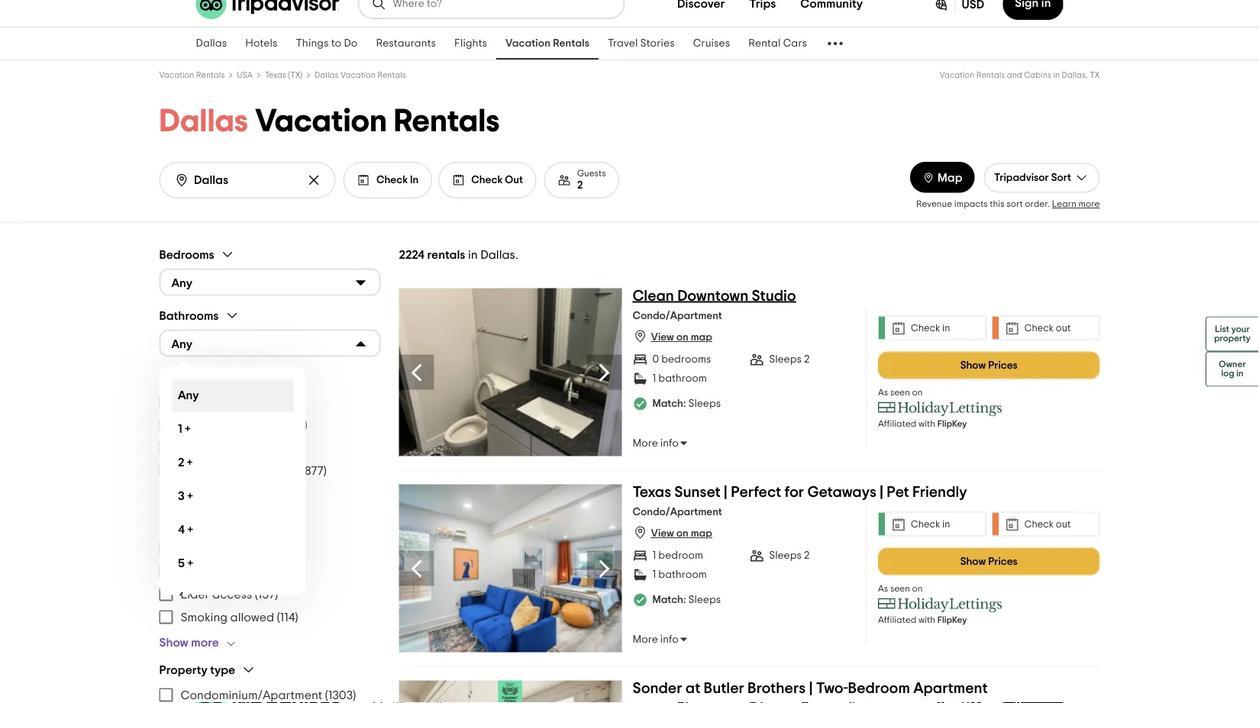 Task type: vqa. For each thing, say whether or not it's contained in the screenshot.
the middle a
no



Task type: describe. For each thing, give the bounding box(es) containing it.
flipkey for clean downtown studio
[[938, 420, 967, 429]]

vacation down (tx)
[[255, 105, 387, 138]]

bathrooms
[[159, 310, 219, 322]]

match: sleeps for sunset
[[653, 595, 721, 605]]

any for 2nd any popup button from the top of the page
[[171, 338, 192, 350]]

1 vertical spatial dallas vacation rentals
[[159, 105, 500, 138]]

show prices button for texas sunset | perfect for getaways | pet friendly
[[878, 548, 1100, 576]]

apartment
[[914, 681, 988, 696]]

air
[[181, 419, 196, 431]]

(877)
[[302, 465, 327, 477]]

brothers
[[748, 681, 806, 696]]

travel stories
[[608, 38, 675, 49]]

bathroom for sunset
[[659, 570, 707, 580]]

search image
[[372, 0, 387, 11]]

space
[[264, 465, 299, 477]]

tripadvisor
[[995, 173, 1049, 183]]

restaurants link
[[367, 28, 445, 60]]

list your property button
[[1206, 317, 1260, 352]]

0 horizontal spatial vacation rentals link
[[159, 71, 225, 79]]

group containing property type
[[159, 663, 381, 704]]

match: for texas
[[653, 595, 686, 605]]

bedrooms
[[159, 249, 214, 261]]

condominium/apartment (1303)
[[181, 689, 356, 702]]

smoking allowed (114)
[[181, 612, 298, 624]]

list your property
[[1215, 325, 1251, 343]]

+ for 1 +
[[185, 423, 190, 435]]

1 bathroom for sunset
[[653, 570, 707, 580]]

1 bedroom
[[653, 551, 704, 561]]

sonder at butler brothers | two-bedroom apartment
[[633, 681, 988, 696]]

match: for clean
[[653, 398, 686, 409]]

friendly
[[201, 566, 243, 578]]

usa link
[[237, 71, 253, 79]]

sonder at butler brothers | two-bedroom apartment link
[[633, 681, 988, 702]]

check out for clean downtown studio
[[1025, 323, 1071, 333]]

0 horizontal spatial |
[[724, 485, 728, 500]]

check out
[[472, 175, 523, 186]]

0
[[653, 354, 659, 365]]

sleeps 2 for studio
[[769, 354, 810, 365]]

air conditioning (2070)
[[181, 419, 307, 431]]

map for downtown
[[691, 332, 713, 343]]

affiliated with flipkey for texas sunset | perfect for getaways | pet friendly
[[878, 616, 967, 625]]

out
[[505, 175, 523, 186]]

1 inside list box
[[178, 423, 182, 435]]

more for clean downtown studio
[[633, 438, 658, 449]]

perfect
[[731, 485, 782, 500]]

view for texas
[[651, 529, 674, 539]]

show more button
[[159, 635, 244, 650]]

1 horizontal spatial pet
[[887, 485, 910, 500]]

check in button
[[343, 162, 432, 199]]

sonder
[[633, 681, 683, 696]]

getaways
[[808, 485, 877, 500]]

owner log in
[[1219, 360, 1247, 379]]

texas sunset | perfect for getaways | pet friendly, vacation rental in dallas image
[[399, 485, 622, 653]]

condo/apartment for downtown
[[633, 311, 723, 322]]

pet friendly (769)
[[181, 566, 272, 578]]

clean downtown studio link
[[633, 288, 797, 310]]

list
[[1216, 325, 1230, 334]]

owner
[[1219, 360, 1247, 369]]

elder access (157)
[[181, 589, 278, 601]]

cabins
[[1025, 71, 1052, 79]]

holidaylettings.com logo image for clean downtown studio
[[878, 401, 1003, 417]]

texas sunset | perfect for getaways | pet friendly link
[[633, 485, 968, 506]]

as seen on for texas sunset | perfect for getaways | pet friendly
[[878, 585, 923, 594]]

rentals up in
[[394, 105, 500, 138]]

in inside owner log in
[[1237, 369, 1244, 379]]

as for texas sunset | perfect for getaways | pet friendly
[[878, 585, 889, 594]]

Search search field
[[194, 173, 295, 188]]

amenities
[[159, 371, 213, 383]]

things
[[296, 38, 329, 49]]

check in
[[377, 175, 419, 186]]

other outdoor space (877)
[[181, 465, 327, 477]]

1 vertical spatial dallas
[[315, 71, 339, 79]]

2 vertical spatial any
[[178, 389, 199, 401]]

downtown
[[678, 288, 749, 304]]

Search search field
[[393, 0, 612, 11]]

view on map button for clean
[[633, 329, 713, 344]]

+ for 2 +
[[187, 456, 192, 469]]

flights link
[[445, 28, 497, 60]]

show all
[[159, 490, 205, 502]]

1 left bedroom
[[653, 551, 656, 561]]

for
[[785, 485, 804, 500]]

4 +
[[178, 524, 193, 536]]

clean
[[633, 288, 674, 304]]

check inside popup button
[[377, 175, 408, 186]]

condominium/apartment
[[181, 689, 323, 702]]

sleeps down bedrooms
[[689, 398, 721, 409]]

affiliated with flipkey for clean downtown studio
[[878, 420, 967, 429]]

view for clean
[[651, 332, 674, 343]]

2 inside group
[[178, 456, 184, 469]]

stories
[[641, 38, 675, 49]]

0 vertical spatial dallas vacation rentals
[[315, 71, 406, 79]]

flights
[[455, 38, 487, 49]]

seen for texas sunset | perfect for getaways | pet friendly
[[891, 585, 911, 594]]

more for texas sunset | perfect for getaways | pet friendly
[[633, 634, 658, 645]]

map for sunset
[[691, 529, 713, 539]]

at
[[686, 681, 701, 696]]

type
[[210, 664, 235, 676]]

2 any button from the top
[[159, 330, 381, 357]]

check out button
[[438, 162, 537, 199]]

2 horizontal spatial |
[[880, 485, 884, 500]]

dallas.
[[481, 249, 519, 261]]

(2070)
[[274, 419, 307, 431]]

vacation rentals and cabins in dallas, tx
[[940, 71, 1100, 79]]

usa
[[237, 71, 253, 79]]

internet
[[181, 396, 224, 408]]

travel stories link
[[599, 28, 684, 60]]

check in for clean downtown studio
[[911, 323, 951, 333]]

check in for texas sunset | perfect for getaways | pet friendly
[[911, 519, 951, 529]]

6
[[178, 591, 185, 603]]

your
[[1232, 325, 1250, 334]]

texas sunset | perfect for getaways | pet friendly
[[633, 485, 968, 500]]

group containing bathrooms
[[159, 308, 381, 614]]

as for clean downtown studio
[[878, 388, 889, 398]]

studio
[[752, 288, 797, 304]]

things to do
[[296, 38, 358, 49]]

(tx)
[[288, 71, 303, 79]]

list box inside group
[[159, 366, 306, 614]]

3 +
[[178, 490, 193, 502]]

out for clean downtown studio
[[1056, 323, 1071, 333]]

show prices button for clean downtown studio
[[878, 352, 1100, 379]]

show inside dropdown button
[[159, 637, 189, 649]]

property type
[[159, 664, 235, 676]]

sleeps down studio
[[769, 354, 802, 365]]

texas for texas sunset | perfect for getaways | pet friendly
[[633, 485, 672, 500]]

or
[[227, 396, 239, 408]]

guests 2
[[578, 169, 606, 191]]

out for texas sunset | perfect for getaways | pet friendly
[[1056, 519, 1071, 529]]

things to do link
[[287, 28, 367, 60]]

with for texas sunset | perfect for getaways | pet friendly
[[919, 616, 936, 625]]

info for clean
[[661, 438, 679, 449]]

map button
[[911, 162, 975, 193]]

group containing amenities
[[159, 369, 381, 504]]

rental
[[749, 38, 781, 49]]

+ for 4 +
[[187, 524, 193, 536]]



Task type: locate. For each thing, give the bounding box(es) containing it.
allowed
[[230, 612, 274, 624]]

sleeps 2 down texas sunset | perfect for getaways | pet friendly link
[[769, 551, 810, 561]]

show prices button
[[878, 352, 1100, 379], [878, 548, 1100, 576]]

2 show prices from the top
[[961, 557, 1018, 567]]

sort
[[1007, 200, 1023, 209]]

texas (tx) link
[[265, 71, 303, 79]]

1 bathroom for downtown
[[653, 373, 707, 384]]

None search field
[[359, 0, 624, 18]]

| right the "sunset"
[[724, 485, 728, 500]]

more inside dropdown button
[[191, 637, 219, 649]]

vacation down 'dallas' link
[[159, 71, 194, 79]]

affiliated with flipkey
[[878, 420, 967, 429], [878, 616, 967, 625]]

0 vertical spatial show prices button
[[878, 352, 1100, 379]]

2 flipkey from the top
[[938, 616, 967, 625]]

prices for clean downtown studio
[[989, 360, 1018, 371]]

2 match: sleeps from the top
[[653, 595, 721, 605]]

1 vertical spatial 1 bathroom
[[653, 570, 707, 580]]

show
[[961, 360, 986, 371], [159, 490, 189, 502], [961, 557, 986, 567], [159, 637, 189, 649]]

0 vertical spatial as seen on
[[878, 388, 923, 398]]

bedroom
[[848, 681, 911, 696]]

1 vertical spatial with
[[919, 616, 936, 625]]

holidaylettings.com logo image
[[878, 401, 1003, 417], [878, 598, 1003, 613]]

seen
[[891, 388, 911, 398], [891, 585, 911, 594]]

rentals left and
[[977, 71, 1006, 79]]

0 vertical spatial map
[[691, 332, 713, 343]]

2 check out from the top
[[1025, 519, 1071, 529]]

0 horizontal spatial more
[[191, 637, 219, 649]]

2 info from the top
[[661, 634, 679, 645]]

sleeps 2 for |
[[769, 551, 810, 561]]

1 vertical spatial prices
[[989, 557, 1018, 567]]

1 +
[[178, 423, 190, 435]]

0 vertical spatial prices
[[989, 360, 1018, 371]]

view on map button
[[633, 329, 713, 344], [633, 525, 713, 540]]

(2084)
[[265, 396, 298, 408]]

vacation down search search field
[[506, 38, 551, 49]]

match: sleeps down bedroom
[[653, 595, 721, 605]]

cruises
[[693, 38, 730, 49]]

0 vertical spatial vacation rentals link
[[497, 28, 599, 60]]

1 view on map from the top
[[651, 332, 713, 343]]

2 +
[[178, 456, 192, 469]]

info
[[661, 438, 679, 449], [661, 634, 679, 645]]

vacation left and
[[940, 71, 975, 79]]

bedroom
[[659, 551, 704, 561]]

1 prices from the top
[[989, 360, 1018, 371]]

0 vertical spatial out
[[1056, 323, 1071, 333]]

1 bathroom from the top
[[659, 373, 707, 384]]

group containing suitability
[[159, 516, 381, 650]]

with up friendly
[[919, 420, 936, 429]]

rental cars
[[749, 38, 807, 49]]

+ for 6 +
[[187, 591, 193, 603]]

2 holidaylettings.com logo image from the top
[[878, 598, 1003, 613]]

+ right 5
[[187, 557, 193, 570]]

dallas vacation rentals down do
[[315, 71, 406, 79]]

0 vertical spatial texas
[[265, 71, 286, 79]]

1 bathroom down 0 bedrooms
[[653, 373, 707, 384]]

1 down 1 bedroom
[[653, 570, 656, 580]]

+ right 4
[[187, 524, 193, 536]]

rentals down 'dallas' link
[[196, 71, 225, 79]]

4 group from the top
[[159, 516, 381, 650]]

1 holidaylettings.com logo image from the top
[[878, 401, 1003, 417]]

5
[[178, 557, 185, 570]]

texas
[[265, 71, 286, 79], [633, 485, 672, 500]]

2 as from the top
[[878, 585, 889, 594]]

0 vertical spatial affiliated
[[878, 420, 917, 429]]

| right getaways
[[880, 485, 884, 500]]

restaurants
[[376, 38, 436, 49]]

1 vertical spatial menu
[[159, 537, 381, 629]]

1 vertical spatial any
[[171, 338, 192, 350]]

1 map from the top
[[691, 332, 713, 343]]

2 affiliated from the top
[[878, 616, 917, 625]]

2 match: from the top
[[653, 595, 686, 605]]

more
[[1079, 200, 1100, 209], [191, 637, 219, 649]]

and
[[1007, 71, 1023, 79]]

tripadvisor image
[[196, 0, 340, 19]]

sonder at butler brothers | two-bedroom apartment, vacation rental in dallas image
[[399, 681, 622, 704]]

0 vertical spatial more info
[[633, 438, 679, 449]]

affiliated with flipkey up friendly
[[878, 420, 967, 429]]

2 prices from the top
[[989, 557, 1018, 567]]

revenue
[[917, 200, 953, 209]]

pet inside group
[[181, 566, 199, 578]]

flipkey up the apartment
[[938, 616, 967, 625]]

check in
[[911, 323, 951, 333], [911, 519, 951, 529]]

list box containing any
[[159, 366, 306, 614]]

2 view on map button from the top
[[633, 525, 713, 540]]

0 vertical spatial match: sleeps
[[653, 398, 721, 409]]

impacts
[[955, 200, 988, 209]]

travel
[[608, 38, 638, 49]]

pet left friendly
[[887, 485, 910, 500]]

2224 rentals in dallas.
[[399, 249, 519, 261]]

affiliated
[[878, 420, 917, 429], [878, 616, 917, 625]]

search image
[[174, 173, 189, 188]]

1 menu from the top
[[159, 391, 381, 482]]

(769)
[[246, 566, 272, 578]]

internet or wifi (2084)
[[181, 396, 298, 408]]

+ down the internet
[[185, 423, 190, 435]]

1 check in from the top
[[911, 323, 951, 333]]

1 horizontal spatial vacation rentals link
[[497, 28, 599, 60]]

info up the "sunset"
[[661, 438, 679, 449]]

3 group from the top
[[159, 369, 381, 504]]

prices for texas sunset | perfect for getaways | pet friendly
[[989, 557, 1018, 567]]

1 vertical spatial check out
[[1025, 519, 1071, 529]]

friendly
[[913, 485, 968, 500]]

this
[[990, 200, 1005, 209]]

2 map from the top
[[691, 529, 713, 539]]

check inside popup button
[[472, 175, 503, 186]]

1 vertical spatial show prices button
[[878, 548, 1100, 576]]

0 vertical spatial with
[[919, 420, 936, 429]]

0 horizontal spatial texas
[[265, 71, 286, 79]]

rentals
[[427, 249, 466, 261]]

1 vertical spatial vacation rentals link
[[159, 71, 225, 79]]

dallas link
[[187, 28, 236, 60]]

1 as from the top
[[878, 388, 889, 398]]

sleeps 2 down studio
[[769, 354, 810, 365]]

1 vertical spatial out
[[1056, 519, 1071, 529]]

more info for texas
[[633, 634, 679, 645]]

match: sleeps down bedrooms
[[653, 398, 721, 409]]

2 group from the top
[[159, 308, 381, 614]]

1 down 0
[[653, 373, 656, 384]]

flipkey for texas sunset | perfect for getaways | pet friendly
[[938, 616, 967, 625]]

more right learn
[[1079, 200, 1100, 209]]

other
[[181, 465, 213, 477]]

1 vertical spatial texas
[[633, 485, 672, 500]]

2 more from the top
[[633, 634, 658, 645]]

0 vertical spatial 1 bathroom
[[653, 373, 707, 384]]

1 bathroom down bedroom
[[653, 570, 707, 580]]

view on map button up 0 bedrooms
[[633, 329, 713, 344]]

0 horizontal spatial vacation rentals
[[159, 71, 225, 79]]

2 affiliated with flipkey from the top
[[878, 616, 967, 625]]

0 vertical spatial check in
[[911, 323, 951, 333]]

menu containing internet or wifi (2084)
[[159, 391, 381, 482]]

1 vertical spatial match:
[[653, 595, 686, 605]]

pet up elder
[[181, 566, 199, 578]]

map up bedroom
[[691, 529, 713, 539]]

to
[[331, 38, 342, 49]]

1 vertical spatial holidaylettings.com logo image
[[878, 598, 1003, 613]]

+ up 3 +
[[187, 456, 192, 469]]

vacation rentals
[[506, 38, 590, 49], [159, 71, 225, 79]]

any down bedrooms
[[171, 277, 192, 289]]

0 vertical spatial more
[[633, 438, 658, 449]]

1 horizontal spatial texas
[[633, 485, 672, 500]]

affiliated with flipkey up the apartment
[[878, 616, 967, 625]]

vacation down do
[[341, 71, 376, 79]]

access
[[212, 589, 252, 601]]

1 vertical spatial check in
[[911, 519, 951, 529]]

clean downtown studio
[[633, 288, 797, 304]]

0 vertical spatial as
[[878, 388, 889, 398]]

0 vertical spatial menu
[[159, 391, 381, 482]]

tripadvisor sort
[[995, 173, 1072, 183]]

view up 0
[[651, 332, 674, 343]]

2 vertical spatial dallas
[[159, 105, 248, 138]]

match: sleeps
[[653, 398, 721, 409], [653, 595, 721, 605]]

1 match: from the top
[[653, 398, 686, 409]]

condo/apartment for sunset
[[633, 507, 723, 518]]

0 vertical spatial match:
[[653, 398, 686, 409]]

condo/apartment down 'clean'
[[633, 311, 723, 322]]

sunset
[[675, 485, 721, 500]]

more down smoking
[[191, 637, 219, 649]]

bathroom down 0 bedrooms
[[659, 373, 707, 384]]

menu
[[159, 391, 381, 482], [159, 537, 381, 629]]

tx
[[1090, 71, 1100, 79]]

1 vertical spatial bathroom
[[659, 570, 707, 580]]

1 vertical spatial vacation rentals
[[159, 71, 225, 79]]

1 vertical spatial as
[[878, 585, 889, 594]]

any down amenities
[[178, 389, 199, 401]]

0 vertical spatial seen
[[891, 388, 911, 398]]

2 bathroom from the top
[[659, 570, 707, 580]]

0 vertical spatial dallas
[[196, 38, 227, 49]]

check out for texas sunset | perfect for getaways | pet friendly
[[1025, 519, 1071, 529]]

smoking
[[181, 612, 228, 624]]

wifi
[[242, 396, 262, 408]]

with for clean downtown studio
[[919, 420, 936, 429]]

dallas down usa link
[[159, 105, 248, 138]]

2 inside guests 2
[[578, 180, 583, 191]]

map
[[691, 332, 713, 343], [691, 529, 713, 539]]

1 seen from the top
[[891, 388, 911, 398]]

2 sleeps 2 from the top
[[769, 551, 810, 561]]

vacation rentals down 'dallas' link
[[159, 71, 225, 79]]

1 out from the top
[[1056, 323, 1071, 333]]

2 more info from the top
[[633, 634, 679, 645]]

2 out from the top
[[1056, 519, 1071, 529]]

vacation rentals link down search search field
[[497, 28, 599, 60]]

rentals
[[553, 38, 590, 49], [196, 71, 225, 79], [378, 71, 406, 79], [977, 71, 1006, 79], [394, 105, 500, 138]]

any down bathrooms
[[171, 338, 192, 350]]

1 vertical spatial condo/apartment
[[633, 507, 723, 518]]

show more
[[159, 637, 219, 649]]

dallas right (tx)
[[315, 71, 339, 79]]

1 vertical spatial more
[[633, 634, 658, 645]]

two-
[[816, 681, 848, 696]]

sleeps
[[769, 354, 802, 365], [689, 398, 721, 409], [769, 551, 802, 561], [689, 595, 721, 605]]

1 affiliated from the top
[[878, 420, 917, 429]]

texas (tx)
[[265, 71, 303, 79]]

guests
[[578, 169, 606, 178]]

match: sleeps for downtown
[[653, 398, 721, 409]]

0 vertical spatial any button
[[159, 269, 381, 296]]

menu containing pet friendly (769)
[[159, 537, 381, 629]]

order.
[[1025, 200, 1050, 209]]

texas left (tx)
[[265, 71, 286, 79]]

dallas vacation rentals down 'dallas vacation rentals' link
[[159, 105, 500, 138]]

0 vertical spatial vacation rentals
[[506, 38, 590, 49]]

seen for clean downtown studio
[[891, 388, 911, 398]]

1 show prices button from the top
[[878, 352, 1100, 379]]

texas for texas (tx)
[[265, 71, 286, 79]]

0 vertical spatial view on map
[[651, 332, 713, 343]]

1 vertical spatial affiliated
[[878, 616, 917, 625]]

map
[[938, 172, 963, 184]]

match: down 0 bedrooms
[[653, 398, 686, 409]]

clear image
[[306, 173, 322, 188]]

cars
[[783, 38, 807, 49]]

2 view from the top
[[651, 529, 674, 539]]

1 match: sleeps from the top
[[653, 398, 721, 409]]

show prices for texas sunset | perfect for getaways | pet friendly
[[961, 557, 1018, 567]]

0 vertical spatial condo/apartment
[[633, 311, 723, 322]]

bathroom down bedroom
[[659, 570, 707, 580]]

1 group from the top
[[159, 247, 381, 296]]

1 vertical spatial view on map
[[651, 529, 713, 539]]

1 1 bathroom from the top
[[653, 373, 707, 384]]

2 view on map from the top
[[651, 529, 713, 539]]

1 vertical spatial flipkey
[[938, 616, 967, 625]]

0 vertical spatial info
[[661, 438, 679, 449]]

2 with from the top
[[919, 616, 936, 625]]

group containing bedrooms
[[159, 247, 381, 296]]

view on map button for texas
[[633, 525, 713, 540]]

dallas left hotels link
[[196, 38, 227, 49]]

list box
[[159, 366, 306, 614]]

flipkey up friendly
[[938, 420, 967, 429]]

1 vertical spatial sleeps 2
[[769, 551, 810, 561]]

affiliated for texas sunset | perfect for getaways | pet friendly
[[878, 616, 917, 625]]

more info up "sonder" at bottom
[[633, 634, 679, 645]]

1 with from the top
[[919, 420, 936, 429]]

vacation rentals link down 'dallas' link
[[159, 71, 225, 79]]

1 more from the top
[[633, 438, 658, 449]]

map up bedrooms
[[691, 332, 713, 343]]

with up the apartment
[[919, 616, 936, 625]]

1 flipkey from the top
[[938, 420, 967, 429]]

view on map up bedroom
[[651, 529, 713, 539]]

bedrooms
[[662, 354, 711, 365]]

3
[[178, 490, 184, 502]]

1 view from the top
[[651, 332, 674, 343]]

2 menu from the top
[[159, 537, 381, 629]]

1 vertical spatial more
[[191, 637, 219, 649]]

0 vertical spatial more
[[1079, 200, 1100, 209]]

0 vertical spatial sleeps 2
[[769, 354, 810, 365]]

0 horizontal spatial pet
[[181, 566, 199, 578]]

show all button
[[159, 489, 205, 504]]

0 vertical spatial flipkey
[[938, 420, 967, 429]]

1 vertical spatial affiliated with flipkey
[[878, 616, 967, 625]]

view up 1 bedroom
[[651, 529, 674, 539]]

4
[[178, 524, 184, 536]]

clean downtown studio, vacation rental in dallas image
[[399, 288, 622, 456]]

any
[[171, 277, 192, 289], [171, 338, 192, 350], [178, 389, 199, 401]]

condo/apartment down the "sunset"
[[633, 507, 723, 518]]

1 vertical spatial view on map button
[[633, 525, 713, 540]]

menu for amenities
[[159, 391, 381, 482]]

1 vertical spatial as seen on
[[878, 585, 923, 594]]

any for second any popup button from the bottom
[[171, 277, 192, 289]]

2 seen from the top
[[891, 585, 911, 594]]

+
[[185, 423, 190, 435], [187, 456, 192, 469], [187, 490, 193, 502], [187, 524, 193, 536], [187, 557, 193, 570], [187, 591, 193, 603]]

1 vertical spatial seen
[[891, 585, 911, 594]]

menu for suitability
[[159, 537, 381, 629]]

view on map for downtown
[[651, 332, 713, 343]]

1 vertical spatial info
[[661, 634, 679, 645]]

as seen on for clean downtown studio
[[878, 388, 923, 398]]

show inside button
[[159, 490, 189, 502]]

info for texas
[[661, 634, 679, 645]]

1 view on map button from the top
[[633, 329, 713, 344]]

1 as seen on from the top
[[878, 388, 923, 398]]

log
[[1222, 369, 1235, 379]]

elder
[[181, 589, 210, 601]]

vacation rentals down search search field
[[506, 38, 590, 49]]

1 vertical spatial any button
[[159, 330, 381, 357]]

rentals down restaurants link
[[378, 71, 406, 79]]

more info for clean
[[633, 438, 679, 449]]

view on map for sunset
[[651, 529, 713, 539]]

texas left the "sunset"
[[633, 485, 672, 500]]

rental cars link
[[740, 28, 817, 60]]

with
[[919, 420, 936, 429], [919, 616, 936, 625]]

sleeps 2
[[769, 354, 810, 365], [769, 551, 810, 561]]

sleeps down texas sunset | perfect for getaways | pet friendly link
[[769, 551, 802, 561]]

5 group from the top
[[159, 663, 381, 704]]

1 horizontal spatial vacation rentals
[[506, 38, 590, 49]]

do
[[344, 38, 358, 49]]

1 condo/apartment from the top
[[633, 311, 723, 322]]

show prices for clean downtown studio
[[961, 360, 1018, 371]]

2 show prices button from the top
[[878, 548, 1100, 576]]

view on map button up 1 bedroom
[[633, 525, 713, 540]]

+ for 3 +
[[187, 490, 193, 502]]

0 vertical spatial show prices
[[961, 360, 1018, 371]]

match:
[[653, 398, 686, 409], [653, 595, 686, 605]]

1 show prices from the top
[[961, 360, 1018, 371]]

outdoor
[[216, 465, 261, 477]]

1 vertical spatial more info
[[633, 634, 679, 645]]

1 any button from the top
[[159, 269, 381, 296]]

bathroom for downtown
[[659, 373, 707, 384]]

2 check in from the top
[[911, 519, 951, 529]]

rentals left travel on the top
[[553, 38, 590, 49]]

1 more info from the top
[[633, 438, 679, 449]]

1 check out from the top
[[1025, 323, 1071, 333]]

0 vertical spatial check out
[[1025, 323, 1071, 333]]

property
[[159, 664, 208, 676]]

6 +
[[178, 591, 193, 603]]

+ right 3
[[187, 490, 193, 502]]

holidaylettings.com logo image for texas sunset | perfect for getaways | pet friendly
[[878, 598, 1003, 613]]

vacation rentals for vacation rentals link to the left
[[159, 71, 225, 79]]

1 vertical spatial match: sleeps
[[653, 595, 721, 605]]

1 vertical spatial map
[[691, 529, 713, 539]]

1 sleeps 2 from the top
[[769, 354, 810, 365]]

| left two-
[[809, 681, 813, 696]]

2 1 bathroom from the top
[[653, 570, 707, 580]]

2 condo/apartment from the top
[[633, 507, 723, 518]]

vacation rentals for top vacation rentals link
[[506, 38, 590, 49]]

info up "sonder" at bottom
[[661, 634, 679, 645]]

1 vertical spatial pet
[[181, 566, 199, 578]]

check
[[377, 175, 408, 186], [472, 175, 503, 186], [911, 323, 941, 333], [1025, 323, 1054, 333], [911, 519, 941, 529], [1025, 519, 1054, 529]]

affiliated for clean downtown studio
[[878, 420, 917, 429]]

1 horizontal spatial |
[[809, 681, 813, 696]]

sleeps down bedroom
[[689, 595, 721, 605]]

0 vertical spatial affiliated with flipkey
[[878, 420, 967, 429]]

view on map up 0 bedrooms
[[651, 332, 713, 343]]

(157)
[[255, 589, 278, 601]]

dallas vacation rentals link
[[315, 71, 406, 79]]

0 vertical spatial bathroom
[[659, 373, 707, 384]]

1 vertical spatial view
[[651, 529, 674, 539]]

group
[[159, 247, 381, 296], [159, 308, 381, 614], [159, 369, 381, 504], [159, 516, 381, 650], [159, 663, 381, 704]]

more info up the "sunset"
[[633, 438, 679, 449]]

in
[[410, 175, 419, 186]]

1 horizontal spatial more
[[1079, 200, 1100, 209]]

1 info from the top
[[661, 438, 679, 449]]

+ for 5 +
[[187, 557, 193, 570]]

2 as seen on from the top
[[878, 585, 923, 594]]

1 affiliated with flipkey from the top
[[878, 420, 967, 429]]

+ right 6
[[187, 591, 193, 603]]

hotels link
[[236, 28, 287, 60]]

0 vertical spatial pet
[[887, 485, 910, 500]]

0 vertical spatial view
[[651, 332, 674, 343]]

1 vertical spatial show prices
[[961, 557, 1018, 567]]

any button
[[159, 269, 381, 296], [159, 330, 381, 357]]

0 vertical spatial holidaylettings.com logo image
[[878, 401, 1003, 417]]

match: down 1 bedroom
[[653, 595, 686, 605]]

1 up 2 +
[[178, 423, 182, 435]]

0 vertical spatial view on map button
[[633, 329, 713, 344]]

0 vertical spatial any
[[171, 277, 192, 289]]



